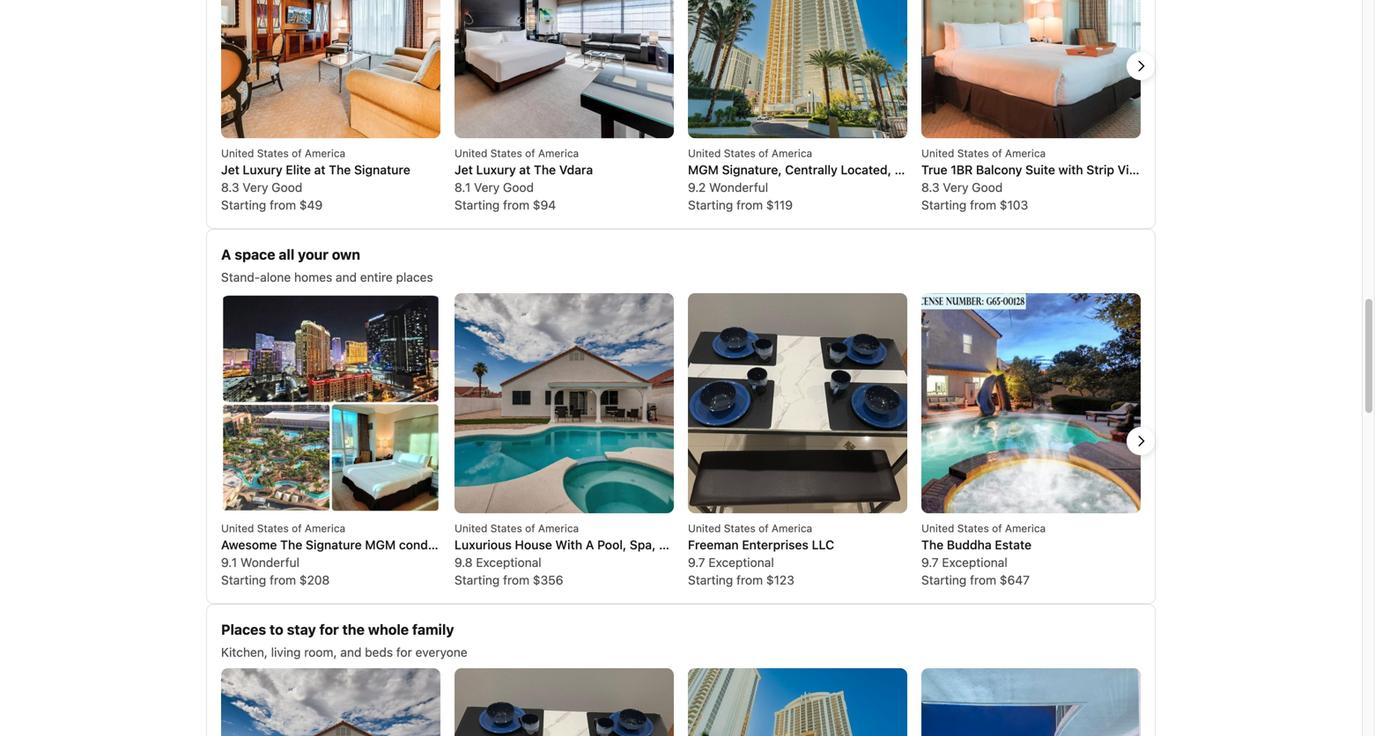 Task type: locate. For each thing, give the bounding box(es) containing it.
of up signature, on the top right of page
[[759, 147, 769, 159]]

america up estate
[[1005, 522, 1046, 535]]

starting down 9.1 wonderful
[[221, 573, 266, 588]]

1 at from the left
[[314, 163, 326, 177]]

to
[[270, 621, 283, 638]]

united inside united states of america the buddha estate 9.7 exceptional starting from $647
[[921, 522, 954, 535]]

2 vertical spatial and
[[340, 645, 361, 660]]

0 horizontal spatial strip
[[466, 538, 494, 552]]

mgm
[[688, 163, 719, 177], [1164, 163, 1194, 177], [365, 538, 396, 552]]

2 horizontal spatial mgm
[[1164, 163, 1194, 177]]

united for jet luxury at the vdara
[[455, 147, 487, 159]]

united for true 1br balcony suite with strip view at mgm signature
[[921, 147, 954, 159]]

states inside united states of america jet luxury elite at the signature 8.3 very good starting from $49
[[257, 147, 289, 159]]

9.7 exceptional inside united states of america the buddha estate 9.7 exceptional starting from $647
[[921, 555, 1007, 570]]

united inside "united states of america mgm signature, centrally located, strip views no resort fee 9.2 wonderful starting from $119"
[[688, 147, 721, 159]]

at left vdara
[[519, 163, 531, 177]]

states for centrally
[[724, 147, 756, 159]]

starting inside united states of america jet luxury elite at the signature 8.3 very good starting from $49
[[221, 198, 266, 212]]

united inside 'united states of america luxurious house with a pool, spa, and patio, sleeps 6 comfortably 9.8 exceptional starting from $356'
[[455, 522, 487, 535]]

$208
[[299, 573, 330, 588]]

of for signature
[[292, 522, 302, 535]]

and down the
[[340, 645, 361, 660]]

america up resort
[[538, 522, 579, 535]]

for up room, at left bottom
[[319, 621, 339, 638]]

america
[[305, 147, 345, 159], [538, 147, 579, 159], [772, 147, 812, 159], [1005, 147, 1046, 159], [305, 522, 345, 535], [538, 522, 579, 535], [772, 522, 812, 535], [1005, 522, 1046, 535]]

and inside 'united states of america luxurious house with a pool, spa, and patio, sleeps 6 comfortably 9.8 exceptional starting from $356'
[[659, 538, 681, 552]]

a right with
[[586, 538, 594, 552]]

with inside united states of america true 1br balcony suite with strip view at mgm signature 8.3 very good starting from $103
[[1058, 163, 1083, 177]]

jet for jet luxury elite at the signature
[[221, 163, 239, 177]]

starting down freeman
[[688, 573, 733, 588]]

of for llc
[[759, 522, 769, 535]]

america up $208
[[305, 522, 345, 535]]

of up estate
[[992, 522, 1002, 535]]

0 vertical spatial and
[[336, 270, 357, 285]]

united inside the united states of america jet luxury at the vdara 8.1 very good starting from $94
[[455, 147, 487, 159]]

jet up 8.1 very
[[455, 163, 473, 177]]

1 horizontal spatial with
[[1058, 163, 1083, 177]]

states inside united states of america the buddha estate 9.7 exceptional starting from $647
[[957, 522, 989, 535]]

america inside the united states of america freeman enterprises llc 9.7 exceptional starting from $123
[[772, 522, 812, 535]]

no
[[964, 163, 982, 177]]

1 vertical spatial with
[[439, 538, 463, 552]]

your
[[298, 246, 329, 263]]

for right beds
[[396, 645, 412, 660]]

states
[[257, 147, 289, 159], [490, 147, 522, 159], [724, 147, 756, 159], [957, 147, 989, 159], [257, 522, 289, 535], [490, 522, 522, 535], [724, 522, 756, 535], [957, 522, 989, 535]]

from left the $94
[[503, 198, 529, 212]]

and
[[336, 270, 357, 285], [659, 538, 681, 552], [340, 645, 361, 660]]

1 horizontal spatial good
[[503, 180, 534, 195]]

0 horizontal spatial 8.3 very
[[221, 180, 268, 195]]

3 good from the left
[[972, 180, 1003, 195]]

mgm right 'view'
[[1164, 163, 1194, 177]]

2 region from the top
[[207, 293, 1155, 589]]

suite
[[1025, 163, 1055, 177]]

the
[[342, 621, 365, 638]]

states inside the united states of america awesome the signature mgm condo with strip view. no resort fee! 9.1 wonderful starting from $208
[[257, 522, 289, 535]]

own
[[332, 246, 360, 263]]

0 horizontal spatial 9.7 exceptional
[[688, 555, 774, 570]]

of inside united states of america the buddha estate 9.7 exceptional starting from $647
[[992, 522, 1002, 535]]

space
[[235, 246, 275, 263]]

region
[[207, 0, 1254, 214], [207, 293, 1155, 589]]

of up house
[[525, 522, 535, 535]]

from left the $49
[[270, 198, 296, 212]]

the
[[329, 163, 351, 177], [534, 163, 556, 177], [280, 538, 302, 552], [921, 538, 944, 552]]

states inside united states of america true 1br balcony suite with strip view at mgm signature 8.3 very good starting from $103
[[957, 147, 989, 159]]

centrally
[[785, 163, 838, 177]]

states up 8.1 very
[[490, 147, 522, 159]]

2 9.7 exceptional from the left
[[921, 555, 1007, 570]]

8.3 very down views
[[921, 180, 969, 195]]

of up 6
[[759, 522, 769, 535]]

strip left views
[[895, 163, 923, 177]]

from inside united states of america jet luxury elite at the signature 8.3 very good starting from $49
[[270, 198, 296, 212]]

1 horizontal spatial strip
[[895, 163, 923, 177]]

strip inside united states of america true 1br balcony suite with strip view at mgm signature 8.3 very good starting from $103
[[1086, 163, 1114, 177]]

america for at
[[538, 147, 579, 159]]

united inside united states of america true 1br balcony suite with strip view at mgm signature 8.3 very good starting from $103
[[921, 147, 954, 159]]

1 horizontal spatial 8.3 very
[[921, 180, 969, 195]]

1 vertical spatial for
[[396, 645, 412, 660]]

at right elite
[[314, 163, 326, 177]]

from down 9.2 wonderful
[[736, 198, 763, 212]]

beds
[[365, 645, 393, 660]]

1 luxury from the left
[[243, 163, 282, 177]]

2 luxury from the left
[[476, 163, 516, 177]]

luxury up 8.1 very
[[476, 163, 516, 177]]

of inside the united states of america jet luxury at the vdara 8.1 very good starting from $94
[[525, 147, 535, 159]]

america for llc
[[772, 522, 812, 535]]

of inside united states of america jet luxury elite at the signature 8.3 very good starting from $49
[[292, 147, 302, 159]]

1 good from the left
[[272, 180, 302, 195]]

starting down views
[[921, 198, 967, 212]]

and inside places to stay for the whole family kitchen, living room, and beds for everyone
[[340, 645, 361, 660]]

1 horizontal spatial jet
[[455, 163, 473, 177]]

of up the $94
[[525, 147, 535, 159]]

the left buddha on the bottom right of page
[[921, 538, 944, 552]]

0 horizontal spatial luxury
[[243, 163, 282, 177]]

region containing jet luxury elite at the signature
[[207, 0, 1254, 214]]

america inside united states of america true 1br balcony suite with strip view at mgm signature 8.3 very good starting from $103
[[1005, 147, 1046, 159]]

america up centrally
[[772, 147, 812, 159]]

of inside the united states of america awesome the signature mgm condo with strip view. no resort fee! 9.1 wonderful starting from $208
[[292, 522, 302, 535]]

3 at from the left
[[1149, 163, 1160, 177]]

$49
[[299, 198, 323, 212]]

starting
[[221, 198, 266, 212], [455, 198, 500, 212], [688, 198, 733, 212], [921, 198, 967, 212], [221, 573, 266, 588], [455, 573, 500, 588], [688, 573, 733, 588], [921, 573, 967, 588]]

2 horizontal spatial strip
[[1086, 163, 1114, 177]]

from down 9.1 wonderful
[[270, 573, 296, 588]]

america inside the united states of america jet luxury at the vdara 8.1 very good starting from $94
[[538, 147, 579, 159]]

and right spa,
[[659, 538, 681, 552]]

of inside "united states of america mgm signature, centrally located, strip views no resort fee 9.2 wonderful starting from $119"
[[759, 147, 769, 159]]

from left $647
[[970, 573, 996, 588]]

from inside "united states of america mgm signature, centrally located, strip views no resort fee 9.2 wonderful starting from $119"
[[736, 198, 763, 212]]

america up elite
[[305, 147, 345, 159]]

starting inside "united states of america mgm signature, centrally located, strip views no resort fee 9.2 wonderful starting from $119"
[[688, 198, 733, 212]]

1 horizontal spatial mgm
[[688, 163, 719, 177]]

from inside 'united states of america luxurious house with a pool, spa, and patio, sleeps 6 comfortably 9.8 exceptional starting from $356'
[[503, 573, 529, 588]]

with
[[1058, 163, 1083, 177], [439, 538, 463, 552]]

0 horizontal spatial with
[[439, 538, 463, 552]]

0 horizontal spatial good
[[272, 180, 302, 195]]

0 vertical spatial a
[[221, 246, 231, 263]]

places
[[221, 621, 266, 638]]

good up the $94
[[503, 180, 534, 195]]

mgm up 9.2 wonderful
[[688, 163, 719, 177]]

of up balcony
[[992, 147, 1002, 159]]

1 jet from the left
[[221, 163, 239, 177]]

strip up '9.8 exceptional'
[[466, 538, 494, 552]]

luxury for 8.3 very
[[243, 163, 282, 177]]

starting down buddha on the bottom right of page
[[921, 573, 967, 588]]

starting down 8.1 very
[[455, 198, 500, 212]]

buddha
[[947, 538, 992, 552]]

9.7 exceptional inside the united states of america freeman enterprises llc 9.7 exceptional starting from $123
[[688, 555, 774, 570]]

america inside the united states of america awesome the signature mgm condo with strip view. no resort fee! 9.1 wonderful starting from $208
[[305, 522, 345, 535]]

2 good from the left
[[503, 180, 534, 195]]

of up 9.1 wonderful
[[292, 522, 302, 535]]

of
[[292, 147, 302, 159], [525, 147, 535, 159], [759, 147, 769, 159], [992, 147, 1002, 159], [292, 522, 302, 535], [525, 522, 535, 535], [759, 522, 769, 535], [992, 522, 1002, 535]]

with right suite
[[1058, 163, 1083, 177]]

good inside united states of america true 1br balcony suite with strip view at mgm signature 8.3 very good starting from $103
[[972, 180, 1003, 195]]

located,
[[841, 163, 891, 177]]

of inside the united states of america freeman enterprises llc 9.7 exceptional starting from $123
[[759, 522, 769, 535]]

1 8.3 very from the left
[[221, 180, 268, 195]]

the right elite
[[329, 163, 351, 177]]

starting up space
[[221, 198, 266, 212]]

2 8.3 very from the left
[[921, 180, 969, 195]]

at
[[314, 163, 326, 177], [519, 163, 531, 177], [1149, 163, 1160, 177]]

america for estate
[[1005, 522, 1046, 535]]

states inside the united states of america jet luxury at the vdara 8.1 very good starting from $94
[[490, 147, 522, 159]]

signature inside united states of america true 1br balcony suite with strip view at mgm signature 8.3 very good starting from $103
[[1198, 163, 1254, 177]]

signature,
[[722, 163, 782, 177]]

1 9.7 exceptional from the left
[[688, 555, 774, 570]]

of for at
[[525, 147, 535, 159]]

luxury inside united states of america jet luxury elite at the signature 8.3 very good starting from $49
[[243, 163, 282, 177]]

united for the buddha estate
[[921, 522, 954, 535]]

9.7 exceptional down buddha on the bottom right of page
[[921, 555, 1007, 570]]

of for with
[[525, 522, 535, 535]]

states up signature, on the top right of page
[[724, 147, 756, 159]]

2 horizontal spatial at
[[1149, 163, 1160, 177]]

0 horizontal spatial mgm
[[365, 538, 396, 552]]

a up stand-
[[221, 246, 231, 263]]

with right condo
[[439, 538, 463, 552]]

mgm left condo
[[365, 538, 396, 552]]

jet left elite
[[221, 163, 239, 177]]

resort
[[985, 163, 1034, 177]]

states up the sleeps
[[724, 522, 756, 535]]

mgm inside "united states of america mgm signature, centrally located, strip views no resort fee 9.2 wonderful starting from $119"
[[688, 163, 719, 177]]

house
[[515, 538, 552, 552]]

strip
[[895, 163, 923, 177], [1086, 163, 1114, 177], [466, 538, 494, 552]]

starting down '9.8 exceptional'
[[455, 573, 500, 588]]

2 at from the left
[[519, 163, 531, 177]]

0 horizontal spatial at
[[314, 163, 326, 177]]

america inside united states of america jet luxury elite at the signature 8.3 very good starting from $49
[[305, 147, 345, 159]]

united states of america luxurious house with a pool, spa, and patio, sleeps 6 comfortably 9.8 exceptional starting from $356
[[455, 522, 846, 588]]

a
[[221, 246, 231, 263], [586, 538, 594, 552]]

signature
[[354, 163, 410, 177], [1198, 163, 1254, 177], [306, 538, 362, 552]]

1 region from the top
[[207, 0, 1254, 214]]

good down balcony
[[972, 180, 1003, 195]]

for
[[319, 621, 339, 638], [396, 645, 412, 660]]

from left $103
[[970, 198, 996, 212]]

$647
[[1000, 573, 1030, 588]]

0 horizontal spatial a
[[221, 246, 231, 263]]

of up elite
[[292, 147, 302, 159]]

condo
[[399, 538, 435, 552]]

the inside the united states of america jet luxury at the vdara 8.1 very good starting from $94
[[534, 163, 556, 177]]

united inside the united states of america freeman enterprises llc 9.7 exceptional starting from $123
[[688, 522, 721, 535]]

good down elite
[[272, 180, 302, 195]]

2 horizontal spatial good
[[972, 180, 1003, 195]]

starting down 9.2 wonderful
[[688, 198, 733, 212]]

9.7 exceptional down the sleeps
[[688, 555, 774, 570]]

0 vertical spatial region
[[207, 0, 1254, 214]]

united inside the united states of america awesome the signature mgm condo with strip view. no resort fee! 9.1 wonderful starting from $208
[[221, 522, 254, 535]]

at inside the united states of america jet luxury at the vdara 8.1 very good starting from $94
[[519, 163, 531, 177]]

states inside "united states of america mgm signature, centrally located, strip views no resort fee 9.2 wonderful starting from $119"
[[724, 147, 756, 159]]

1 horizontal spatial for
[[396, 645, 412, 660]]

homes
[[294, 270, 332, 285]]

jet
[[221, 163, 239, 177], [455, 163, 473, 177]]

at right 'view'
[[1149, 163, 1160, 177]]

true
[[921, 163, 948, 177]]

and inside a space all your own stand-alone homes and entire places
[[336, 270, 357, 285]]

$103
[[1000, 198, 1028, 212]]

states up awesome
[[257, 522, 289, 535]]

united inside united states of america jet luxury elite at the signature 8.3 very good starting from $49
[[221, 147, 254, 159]]

9.7 exceptional
[[688, 555, 774, 570], [921, 555, 1007, 570]]

of inside united states of america true 1br balcony suite with strip view at mgm signature 8.3 very good starting from $103
[[992, 147, 1002, 159]]

8.3 very
[[221, 180, 268, 195], [921, 180, 969, 195]]

1 horizontal spatial a
[[586, 538, 594, 552]]

0 vertical spatial for
[[319, 621, 339, 638]]

america up suite
[[1005, 147, 1046, 159]]

with inside the united states of america awesome the signature mgm condo with strip view. no resort fee! 9.1 wonderful starting from $208
[[439, 538, 463, 552]]

region containing awesome the signature mgm condo with strip view. no resort fee!
[[207, 293, 1155, 589]]

america inside "united states of america mgm signature, centrally located, strip views no resort fee 9.2 wonderful starting from $119"
[[772, 147, 812, 159]]

luxury
[[243, 163, 282, 177], [476, 163, 516, 177]]

from down '9.8 exceptional'
[[503, 573, 529, 588]]

a inside a space all your own stand-alone homes and entire places
[[221, 246, 231, 263]]

spa,
[[630, 538, 656, 552]]

entire
[[360, 270, 393, 285]]

from left $123
[[736, 573, 763, 588]]

patio,
[[684, 538, 717, 552]]

america up vdara
[[538, 147, 579, 159]]

8.3 very inside united states of america jet luxury elite at the signature 8.3 very good starting from $49
[[221, 180, 268, 195]]

america inside united states of america the buddha estate 9.7 exceptional starting from $647
[[1005, 522, 1046, 535]]

states for signature
[[257, 522, 289, 535]]

from inside united states of america the buddha estate 9.7 exceptional starting from $647
[[970, 573, 996, 588]]

1 horizontal spatial at
[[519, 163, 531, 177]]

states up the view.
[[490, 522, 522, 535]]

8.1 very
[[455, 180, 500, 195]]

9.2 wonderful
[[688, 180, 768, 195]]

united for luxurious house with a pool, spa, and patio, sleeps 6 comfortably
[[455, 522, 487, 535]]

family
[[412, 621, 454, 638]]

america inside 'united states of america luxurious house with a pool, spa, and patio, sleeps 6 comfortably 9.8 exceptional starting from $356'
[[538, 522, 579, 535]]

8.3 very up space
[[221, 180, 268, 195]]

enterprises
[[742, 538, 809, 552]]

1 horizontal spatial 9.7 exceptional
[[921, 555, 1007, 570]]

america for signature
[[305, 522, 345, 535]]

jet inside the united states of america jet luxury at the vdara 8.1 very good starting from $94
[[455, 163, 473, 177]]

strip inside "united states of america mgm signature, centrally located, strip views no resort fee 9.2 wonderful starting from $119"
[[895, 163, 923, 177]]

0 horizontal spatial jet
[[221, 163, 239, 177]]

elite
[[286, 163, 311, 177]]

with
[[555, 538, 582, 552]]

fee
[[1037, 163, 1059, 177]]

states up elite
[[257, 147, 289, 159]]

states inside 'united states of america luxurious house with a pool, spa, and patio, sleeps 6 comfortably 9.8 exceptional starting from $356'
[[490, 522, 522, 535]]

strip left 'view'
[[1086, 163, 1114, 177]]

states up buddha on the bottom right of page
[[957, 522, 989, 535]]

2 jet from the left
[[455, 163, 473, 177]]

luxury inside the united states of america jet luxury at the vdara 8.1 very good starting from $94
[[476, 163, 516, 177]]

from inside the united states of america jet luxury at the vdara 8.1 very good starting from $94
[[503, 198, 529, 212]]

united for awesome the signature mgm condo with strip view. no resort fee!
[[221, 522, 254, 535]]

vdara
[[559, 163, 593, 177]]

from
[[270, 198, 296, 212], [503, 198, 529, 212], [736, 198, 763, 212], [970, 198, 996, 212], [270, 573, 296, 588], [503, 573, 529, 588], [736, 573, 763, 588], [970, 573, 996, 588]]

states inside the united states of america freeman enterprises llc 9.7 exceptional starting from $123
[[724, 522, 756, 535]]

jet inside united states of america jet luxury elite at the signature 8.3 very good starting from $49
[[221, 163, 239, 177]]

1 horizontal spatial luxury
[[476, 163, 516, 177]]

0 vertical spatial with
[[1058, 163, 1083, 177]]

alone
[[260, 270, 291, 285]]

good
[[272, 180, 302, 195], [503, 180, 534, 195], [972, 180, 1003, 195]]

the inside united states of america jet luxury elite at the signature 8.3 very good starting from $49
[[329, 163, 351, 177]]

$356
[[533, 573, 563, 588]]

united
[[221, 147, 254, 159], [455, 147, 487, 159], [688, 147, 721, 159], [921, 147, 954, 159], [221, 522, 254, 535], [455, 522, 487, 535], [688, 522, 721, 535], [921, 522, 954, 535]]

the up 9.1 wonderful
[[280, 538, 302, 552]]

1 vertical spatial and
[[659, 538, 681, 552]]

1 vertical spatial region
[[207, 293, 1155, 589]]

stay
[[287, 621, 316, 638]]

america up enterprises
[[772, 522, 812, 535]]

the left vdara
[[534, 163, 556, 177]]

of inside 'united states of america luxurious house with a pool, spa, and patio, sleeps 6 comfortably 9.8 exceptional starting from $356'
[[525, 522, 535, 535]]

and down own
[[336, 270, 357, 285]]

1 vertical spatial a
[[586, 538, 594, 552]]

places
[[396, 270, 433, 285]]

states up 'no' on the top right
[[957, 147, 989, 159]]

united for freeman enterprises llc
[[688, 522, 721, 535]]

all
[[279, 246, 294, 263]]

luxury left elite
[[243, 163, 282, 177]]



Task type: vqa. For each thing, say whether or not it's contained in the screenshot.
Hotels in Marco Island, United States of America 574 hotels
no



Task type: describe. For each thing, give the bounding box(es) containing it.
from inside the united states of america awesome the signature mgm condo with strip view. no resort fee! 9.1 wonderful starting from $208
[[270, 573, 296, 588]]

views
[[926, 163, 960, 177]]

the inside united states of america the buddha estate 9.7 exceptional starting from $647
[[921, 538, 944, 552]]

room,
[[304, 645, 337, 660]]

good inside the united states of america jet luxury at the vdara 8.1 very good starting from $94
[[503, 180, 534, 195]]

luxurious
[[455, 538, 512, 552]]

from inside united states of america true 1br balcony suite with strip view at mgm signature 8.3 very good starting from $103
[[970, 198, 996, 212]]

of for balcony
[[992, 147, 1002, 159]]

starting inside 'united states of america luxurious house with a pool, spa, and patio, sleeps 6 comfortably 9.8 exceptional starting from $356'
[[455, 573, 500, 588]]

america for with
[[538, 522, 579, 535]]

starting inside the united states of america jet luxury at the vdara 8.1 very good starting from $94
[[455, 198, 500, 212]]

mgm inside the united states of america awesome the signature mgm condo with strip view. no resort fee! 9.1 wonderful starting from $208
[[365, 538, 396, 552]]

a inside 'united states of america luxurious house with a pool, spa, and patio, sleeps 6 comfortably 9.8 exceptional starting from $356'
[[586, 538, 594, 552]]

mgm inside united states of america true 1br balcony suite with strip view at mgm signature 8.3 very good starting from $103
[[1164, 163, 1194, 177]]

luxury for good
[[476, 163, 516, 177]]

$123
[[766, 573, 794, 588]]

jet for jet luxury at the vdara
[[455, 163, 473, 177]]

at inside united states of america jet luxury elite at the signature 8.3 very good starting from $49
[[314, 163, 326, 177]]

united for jet luxury elite at the signature
[[221, 147, 254, 159]]

0 horizontal spatial for
[[319, 621, 339, 638]]

america for elite
[[305, 147, 345, 159]]

united states of america mgm signature, centrally located, strip views no resort fee 9.2 wonderful starting from $119
[[688, 147, 1059, 212]]

america for balcony
[[1005, 147, 1046, 159]]

stand-
[[221, 270, 260, 285]]

signature inside the united states of america awesome the signature mgm condo with strip view. no resort fee! 9.1 wonderful starting from $208
[[306, 538, 362, 552]]

comfortably
[[774, 538, 846, 552]]

llc
[[812, 538, 834, 552]]

awesome
[[221, 538, 277, 552]]

pool,
[[597, 538, 626, 552]]

states for with
[[490, 522, 522, 535]]

living
[[271, 645, 301, 660]]

no
[[530, 538, 547, 552]]

at inside united states of america true 1br balcony suite with strip view at mgm signature 8.3 very good starting from $103
[[1149, 163, 1160, 177]]

freeman
[[688, 538, 739, 552]]

estate
[[995, 538, 1032, 552]]

starting inside the united states of america awesome the signature mgm condo with strip view. no resort fee! 9.1 wonderful starting from $208
[[221, 573, 266, 588]]

states for at
[[490, 147, 522, 159]]

united states of america freeman enterprises llc 9.7 exceptional starting from $123
[[688, 522, 834, 588]]

a space all your own stand-alone homes and entire places
[[221, 246, 433, 285]]

$94
[[533, 198, 556, 212]]

united for mgm signature, centrally located, strip views no resort fee
[[688, 147, 721, 159]]

everyone
[[415, 645, 467, 660]]

8.3 very inside united states of america true 1br balcony suite with strip view at mgm signature 8.3 very good starting from $103
[[921, 180, 969, 195]]

9.8 exceptional
[[455, 555, 541, 570]]

states for elite
[[257, 147, 289, 159]]

whole
[[368, 621, 409, 638]]

starting inside united states of america true 1br balcony suite with strip view at mgm signature 8.3 very good starting from $103
[[921, 198, 967, 212]]

states for estate
[[957, 522, 989, 535]]

view.
[[498, 538, 527, 552]]

places to stay for the whole family kitchen, living room, and beds for everyone
[[221, 621, 467, 660]]

9.7 exceptional for buddha
[[921, 555, 1007, 570]]

from inside the united states of america freeman enterprises llc 9.7 exceptional starting from $123
[[736, 573, 763, 588]]

6
[[763, 538, 771, 552]]

states for llc
[[724, 522, 756, 535]]

the inside the united states of america awesome the signature mgm condo with strip view. no resort fee! 9.1 wonderful starting from $208
[[280, 538, 302, 552]]

united states of america the buddha estate 9.7 exceptional starting from $647
[[921, 522, 1046, 588]]

sleeps
[[720, 538, 759, 552]]

view
[[1118, 163, 1146, 177]]

signature inside united states of america jet luxury elite at the signature 8.3 very good starting from $49
[[354, 163, 410, 177]]

fee!
[[588, 538, 610, 552]]

starting inside the united states of america freeman enterprises llc 9.7 exceptional starting from $123
[[688, 573, 733, 588]]

united states of america jet luxury at the vdara 8.1 very good starting from $94
[[455, 147, 593, 212]]

and for family
[[340, 645, 361, 660]]

strip inside the united states of america awesome the signature mgm condo with strip view. no resort fee! 9.1 wonderful starting from $208
[[466, 538, 494, 552]]

states for balcony
[[957, 147, 989, 159]]

1br
[[951, 163, 973, 177]]

america for centrally
[[772, 147, 812, 159]]

united states of america true 1br balcony suite with strip view at mgm signature 8.3 very good starting from $103
[[921, 147, 1254, 212]]

and for with
[[659, 538, 681, 552]]

of for centrally
[[759, 147, 769, 159]]

kitchen,
[[221, 645, 268, 660]]

starting inside united states of america the buddha estate 9.7 exceptional starting from $647
[[921, 573, 967, 588]]

$119
[[766, 198, 793, 212]]

resort
[[550, 538, 585, 552]]

good inside united states of america jet luxury elite at the signature 8.3 very good starting from $49
[[272, 180, 302, 195]]

united states of america jet luxury elite at the signature 8.3 very good starting from $49
[[221, 147, 410, 212]]

of for elite
[[292, 147, 302, 159]]

of for estate
[[992, 522, 1002, 535]]

balcony
[[976, 163, 1022, 177]]

9.1 wonderful
[[221, 555, 300, 570]]

9.7 exceptional for enterprises
[[688, 555, 774, 570]]

united states of america awesome the signature mgm condo with strip view. no resort fee! 9.1 wonderful starting from $208
[[221, 522, 610, 588]]



